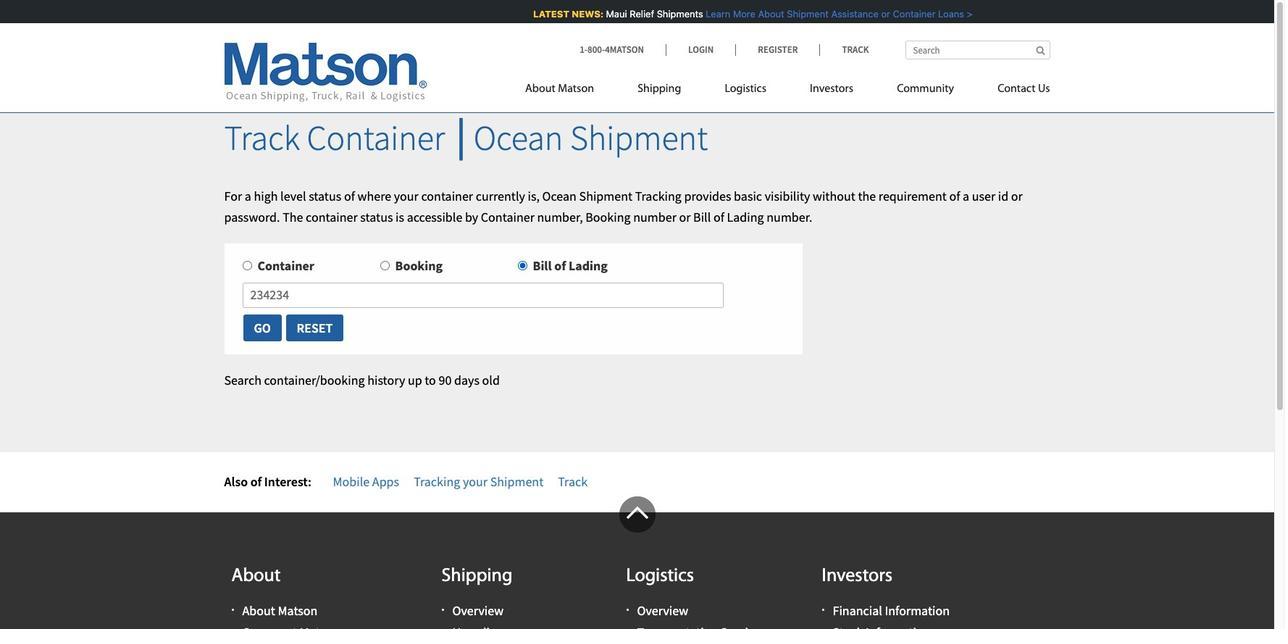 Task type: describe. For each thing, give the bounding box(es) containing it.
0 vertical spatial container
[[421, 188, 473, 204]]

is,
[[528, 188, 540, 204]]

register
[[758, 43, 798, 56]]

container left loans
[[892, 8, 935, 20]]

Bill of Lading radio
[[518, 261, 527, 271]]

container inside for a high level status of where your container currently is, ocean shipment tracking provides basic visibility without the requirement of a user id or password. the container status is accessible by container number, booking number or bill of lading number.
[[481, 208, 535, 225]]

search container/booking history up to 90 days old
[[224, 372, 500, 389]]

about inside top menu navigation
[[525, 83, 556, 95]]

of down the provides on the top right of page
[[714, 208, 725, 225]]

0 horizontal spatial lading
[[569, 258, 608, 274]]

investors link
[[789, 76, 876, 106]]

bill of lading
[[533, 258, 608, 274]]

shipping inside top menu navigation
[[638, 83, 682, 95]]

assistance
[[830, 8, 878, 20]]

1 horizontal spatial about matson link
[[525, 76, 616, 106]]

learn
[[705, 8, 730, 20]]

more
[[732, 8, 755, 20]]

of right bill of lading option
[[555, 258, 566, 274]]

tracking inside for a high level status of where your container currently is, ocean shipment tracking provides basic visibility without the requirement of a user id or password. the container status is accessible by container number, booking number or bill of lading number.
[[635, 188, 682, 204]]

number.
[[767, 208, 813, 225]]

contact us link
[[976, 76, 1051, 106]]

where
[[358, 188, 391, 204]]

community
[[897, 83, 955, 95]]

contact us
[[998, 83, 1051, 95]]

requirement
[[879, 188, 947, 204]]

for
[[224, 188, 242, 204]]

overview link for shipping
[[453, 602, 504, 619]]

maui
[[605, 8, 626, 20]]

mobile
[[333, 473, 370, 490]]

overview for logistics
[[637, 602, 689, 619]]

provides
[[685, 188, 732, 204]]

up
[[408, 372, 422, 389]]

1 horizontal spatial your
[[463, 473, 488, 490]]

90
[[439, 372, 452, 389]]

Search search field
[[906, 41, 1051, 59]]

old
[[482, 372, 500, 389]]

logistics inside top menu navigation
[[725, 83, 767, 95]]

accessible
[[407, 208, 463, 225]]

about matson inside top menu navigation
[[525, 83, 594, 95]]

overview link for logistics
[[637, 602, 689, 619]]

1 horizontal spatial track link
[[820, 43, 869, 56]]

loans
[[937, 8, 963, 20]]

ocean
[[542, 188, 577, 204]]

0 horizontal spatial status
[[309, 188, 342, 204]]

1 vertical spatial or
[[1012, 188, 1023, 204]]

booking inside for a high level status of where your container currently is, ocean shipment tracking provides basic visibility without the requirement of a user id or password. the container status is accessible by container number, booking number or bill of lading number.
[[586, 208, 631, 225]]

also of interest:
[[224, 473, 312, 490]]

tracking your shipment link
[[414, 473, 544, 490]]

to
[[425, 372, 436, 389]]

top menu navigation
[[525, 76, 1051, 106]]

1 vertical spatial status
[[360, 208, 393, 225]]

logistics link
[[703, 76, 789, 106]]

level
[[281, 188, 306, 204]]

financial information
[[833, 602, 950, 619]]

1-800-4matson
[[580, 43, 644, 56]]

for a high level status of where your container currently is, ocean shipment tracking provides basic visibility without the requirement of a user id or password. the container status is accessible by container number, booking number or bill of lading number.
[[224, 188, 1023, 225]]

also
[[224, 473, 248, 490]]

mobile apps link
[[333, 473, 399, 490]]

4matson
[[605, 43, 644, 56]]

1 vertical spatial booking
[[395, 258, 443, 274]]

track container │ocean shipment
[[224, 116, 708, 159]]

container right container radio
[[258, 258, 315, 274]]

user
[[972, 188, 996, 204]]

800-
[[588, 43, 605, 56]]

currently
[[476, 188, 525, 204]]

1 vertical spatial shipping
[[442, 566, 513, 586]]

2 vertical spatial track
[[558, 473, 588, 490]]

learn more about shipment assistance or container loans > link
[[705, 8, 972, 20]]

days
[[454, 372, 480, 389]]

history
[[368, 372, 405, 389]]

Enter Bill # text field
[[242, 283, 724, 308]]

number,
[[537, 208, 583, 225]]

container/booking
[[264, 372, 365, 389]]

0 horizontal spatial matson
[[278, 602, 318, 619]]

basic
[[734, 188, 762, 204]]

Container radio
[[242, 261, 252, 271]]

blue matson logo with ocean, shipping, truck, rail and logistics written beneath it. image
[[224, 43, 427, 102]]

1 vertical spatial investors
[[822, 566, 893, 586]]

mobile apps
[[333, 473, 399, 490]]



Task type: locate. For each thing, give the bounding box(es) containing it.
0 horizontal spatial overview link
[[453, 602, 504, 619]]

1 vertical spatial matson
[[278, 602, 318, 619]]

track
[[842, 43, 869, 56], [224, 116, 300, 159], [558, 473, 588, 490]]

1 horizontal spatial bill
[[694, 208, 711, 225]]

tracking up number
[[635, 188, 682, 204]]

bill
[[694, 208, 711, 225], [533, 258, 552, 274]]

lading
[[727, 208, 764, 225], [569, 258, 608, 274]]

0 vertical spatial track link
[[820, 43, 869, 56]]

1 vertical spatial about matson link
[[242, 602, 318, 619]]

bill right bill of lading option
[[533, 258, 552, 274]]

logistics
[[725, 83, 767, 95], [627, 566, 694, 586]]

2 overview link from the left
[[637, 602, 689, 619]]

container right the
[[306, 208, 358, 225]]

tracking your shipment
[[414, 473, 544, 490]]

status
[[309, 188, 342, 204], [360, 208, 393, 225]]

interest:
[[264, 473, 312, 490]]

tracking
[[635, 188, 682, 204], [414, 473, 460, 490]]

overview link
[[453, 602, 504, 619], [637, 602, 689, 619]]

1 vertical spatial your
[[463, 473, 488, 490]]

about matson link
[[525, 76, 616, 106], [242, 602, 318, 619]]

container up accessible
[[421, 188, 473, 204]]

1 horizontal spatial shipping
[[638, 83, 682, 95]]

overview for shipping
[[453, 602, 504, 619]]

login
[[689, 43, 714, 56]]

1 horizontal spatial a
[[963, 188, 970, 204]]

investors inside top menu navigation
[[810, 83, 854, 95]]

a
[[245, 188, 251, 204], [963, 188, 970, 204]]

relief
[[629, 8, 653, 20]]

matson inside top menu navigation
[[558, 83, 594, 95]]

0 vertical spatial your
[[394, 188, 419, 204]]

bill inside for a high level status of where your container currently is, ocean shipment tracking provides basic visibility without the requirement of a user id or password. the container status is accessible by container number, booking number or bill of lading number.
[[694, 208, 711, 225]]

1 horizontal spatial status
[[360, 208, 393, 225]]

number
[[634, 208, 677, 225]]

0 horizontal spatial about matson link
[[242, 602, 318, 619]]

0 vertical spatial or
[[880, 8, 889, 20]]

investors down register link
[[810, 83, 854, 95]]

2 overview from the left
[[637, 602, 689, 619]]

1 horizontal spatial track
[[558, 473, 588, 490]]

None search field
[[906, 41, 1051, 59]]

1 overview link from the left
[[453, 602, 504, 619]]

a right the for
[[245, 188, 251, 204]]

0 vertical spatial about matson link
[[525, 76, 616, 106]]

status down the where
[[360, 208, 393, 225]]

investors
[[810, 83, 854, 95], [822, 566, 893, 586]]

information
[[885, 602, 950, 619]]

shipping link
[[616, 76, 703, 106]]

of left the where
[[344, 188, 355, 204]]

search image
[[1037, 46, 1045, 55]]

0 vertical spatial status
[[309, 188, 342, 204]]

0 horizontal spatial track link
[[558, 473, 588, 490]]

1 horizontal spatial container
[[421, 188, 473, 204]]

contact
[[998, 83, 1036, 95]]

footer containing about
[[0, 496, 1275, 629]]

0 vertical spatial bill
[[694, 208, 711, 225]]

latest
[[532, 8, 568, 20]]

apps
[[372, 473, 399, 490]]

status right level
[[309, 188, 342, 204]]

of left user
[[950, 188, 961, 204]]

id
[[999, 188, 1009, 204]]

logistics down backtop image
[[627, 566, 694, 586]]

0 horizontal spatial bill
[[533, 258, 552, 274]]

about
[[757, 8, 783, 20], [525, 83, 556, 95], [232, 566, 281, 586], [242, 602, 275, 619]]

2 vertical spatial or
[[679, 208, 691, 225]]

shipping
[[638, 83, 682, 95], [442, 566, 513, 586]]

0 vertical spatial tracking
[[635, 188, 682, 204]]

1-
[[580, 43, 588, 56]]

without
[[813, 188, 856, 204]]

booking
[[586, 208, 631, 225], [395, 258, 443, 274]]

the
[[283, 208, 303, 225]]

financial information link
[[833, 602, 950, 619]]

1 overview from the left
[[453, 602, 504, 619]]

or right "id"
[[1012, 188, 1023, 204]]

0 horizontal spatial logistics
[[627, 566, 694, 586]]

by
[[465, 208, 478, 225]]

0 horizontal spatial booking
[[395, 258, 443, 274]]

container up the where
[[307, 116, 445, 159]]

1 horizontal spatial tracking
[[635, 188, 682, 204]]

None button
[[242, 314, 283, 342], [285, 314, 344, 342], [242, 314, 283, 342], [285, 314, 344, 342]]

login link
[[666, 43, 736, 56]]

investors up the financial
[[822, 566, 893, 586]]

lading down number,
[[569, 258, 608, 274]]

1-800-4matson link
[[580, 43, 666, 56]]

0 horizontal spatial track
[[224, 116, 300, 159]]

0 vertical spatial shipping
[[638, 83, 682, 95]]

or right assistance
[[880, 8, 889, 20]]

Booking radio
[[380, 261, 390, 271]]

1 vertical spatial lading
[[569, 258, 608, 274]]

0 horizontal spatial tracking
[[414, 473, 460, 490]]

0 vertical spatial matson
[[558, 83, 594, 95]]

0 vertical spatial about matson
[[525, 83, 594, 95]]

2 a from the left
[[963, 188, 970, 204]]

or
[[880, 8, 889, 20], [1012, 188, 1023, 204], [679, 208, 691, 225]]

community link
[[876, 76, 976, 106]]

us
[[1038, 83, 1051, 95]]

0 vertical spatial investors
[[810, 83, 854, 95]]

0 vertical spatial logistics
[[725, 83, 767, 95]]

0 horizontal spatial overview
[[453, 602, 504, 619]]

shipments
[[656, 8, 702, 20]]

track link
[[820, 43, 869, 56], [558, 473, 588, 490]]

0 vertical spatial lading
[[727, 208, 764, 225]]

footer
[[0, 496, 1275, 629]]

high
[[254, 188, 278, 204]]

booking left number
[[586, 208, 631, 225]]

2 horizontal spatial or
[[1012, 188, 1023, 204]]

latest news: maui relief shipments learn more about shipment assistance or container loans >
[[532, 8, 972, 20]]

lading down 'basic'
[[727, 208, 764, 225]]

0 horizontal spatial or
[[679, 208, 691, 225]]

is
[[396, 208, 404, 225]]

0 horizontal spatial container
[[306, 208, 358, 225]]

1 horizontal spatial overview
[[637, 602, 689, 619]]

shipment inside for a high level status of where your container currently is, ocean shipment tracking provides basic visibility without the requirement of a user id or password. the container status is accessible by container number, booking number or bill of lading number.
[[579, 188, 633, 204]]

1 vertical spatial logistics
[[627, 566, 694, 586]]

1 vertical spatial bill
[[533, 258, 552, 274]]

1 horizontal spatial matson
[[558, 83, 594, 95]]

1 horizontal spatial overview link
[[637, 602, 689, 619]]

register link
[[736, 43, 820, 56]]

1 vertical spatial tracking
[[414, 473, 460, 490]]

of right also
[[251, 473, 262, 490]]

0 vertical spatial track
[[842, 43, 869, 56]]

tracking right apps
[[414, 473, 460, 490]]

│ocean
[[452, 116, 563, 159]]

your
[[394, 188, 419, 204], [463, 473, 488, 490]]

1 horizontal spatial or
[[880, 8, 889, 20]]

news:
[[571, 8, 603, 20]]

1 horizontal spatial about matson
[[525, 83, 594, 95]]

your inside for a high level status of where your container currently is, ocean shipment tracking provides basic visibility without the requirement of a user id or password. the container status is accessible by container number, booking number or bill of lading number.
[[394, 188, 419, 204]]

1 horizontal spatial logistics
[[725, 83, 767, 95]]

1 a from the left
[[245, 188, 251, 204]]

0 horizontal spatial your
[[394, 188, 419, 204]]

overview
[[453, 602, 504, 619], [637, 602, 689, 619]]

0 vertical spatial booking
[[586, 208, 631, 225]]

logistics down register link
[[725, 83, 767, 95]]

1 vertical spatial container
[[306, 208, 358, 225]]

0 horizontal spatial shipping
[[442, 566, 513, 586]]

1 vertical spatial about matson
[[242, 602, 318, 619]]

>
[[966, 8, 972, 20]]

of
[[344, 188, 355, 204], [950, 188, 961, 204], [714, 208, 725, 225], [555, 258, 566, 274], [251, 473, 262, 490]]

financial
[[833, 602, 883, 619]]

visibility
[[765, 188, 811, 204]]

container
[[421, 188, 473, 204], [306, 208, 358, 225]]

a left user
[[963, 188, 970, 204]]

1 horizontal spatial lading
[[727, 208, 764, 225]]

lading inside for a high level status of where your container currently is, ocean shipment tracking provides basic visibility without the requirement of a user id or password. the container status is accessible by container number, booking number or bill of lading number.
[[727, 208, 764, 225]]

container down currently
[[481, 208, 535, 225]]

search
[[224, 372, 262, 389]]

1 horizontal spatial booking
[[586, 208, 631, 225]]

1 vertical spatial track
[[224, 116, 300, 159]]

0 horizontal spatial about matson
[[242, 602, 318, 619]]

about matson
[[525, 83, 594, 95], [242, 602, 318, 619]]

2 horizontal spatial track
[[842, 43, 869, 56]]

shipment
[[786, 8, 828, 20], [570, 116, 708, 159], [579, 188, 633, 204], [490, 473, 544, 490]]

booking right booking radio
[[395, 258, 443, 274]]

the
[[858, 188, 876, 204]]

or right number
[[679, 208, 691, 225]]

container
[[892, 8, 935, 20], [307, 116, 445, 159], [481, 208, 535, 225], [258, 258, 315, 274]]

1 vertical spatial track link
[[558, 473, 588, 490]]

backtop image
[[619, 496, 656, 532]]

0 horizontal spatial a
[[245, 188, 251, 204]]

matson
[[558, 83, 594, 95], [278, 602, 318, 619]]

password.
[[224, 208, 280, 225]]

bill down the provides on the top right of page
[[694, 208, 711, 225]]



Task type: vqa. For each thing, say whether or not it's contained in the screenshot.
the rightmost we
no



